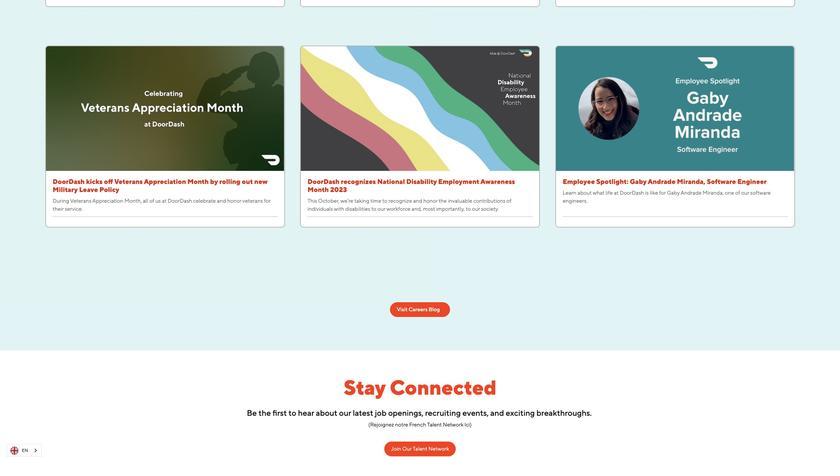 Task type: vqa. For each thing, say whether or not it's contained in the screenshot.
the left Erg
no



Task type: locate. For each thing, give the bounding box(es) containing it.
0 horizontal spatial about
[[316, 409, 337, 418]]

employee spotlight: gaby andrade miranda, software engineer list item
[[556, 46, 795, 228]]

1 honor from the left
[[227, 198, 241, 204]]

1 vertical spatial at
[[162, 198, 167, 204]]

appreciation
[[144, 178, 186, 185], [92, 198, 123, 204]]

0 vertical spatial miranda,
[[677, 178, 706, 185]]

1 horizontal spatial appreciation
[[144, 178, 186, 185]]

2 horizontal spatial of
[[736, 190, 740, 196]]

1 vertical spatial gaby
[[667, 190, 680, 196]]

0 vertical spatial gaby
[[630, 178, 647, 185]]

en
[[22, 448, 28, 453]]

honor up most
[[424, 198, 438, 204]]

andrade inside learn about what life at doordash is like for gaby andrade miranda, one of our software engineers.
[[681, 190, 702, 196]]

miranda,
[[677, 178, 706, 185], [703, 190, 724, 196]]

month inside doordash recognizes national disability employment awareness month 2023
[[308, 186, 329, 194]]

month
[[187, 178, 209, 185], [308, 186, 329, 194]]

for right like
[[660, 190, 666, 196]]

we're
[[341, 198, 354, 204]]

october,
[[318, 198, 340, 204]]

of right one
[[736, 190, 740, 196]]

of inside this october, we're taking time to recognize and honor the invaluable contributions of individuals with disabilities to our workforce and, most importantly, to our society.
[[507, 198, 512, 204]]

doordash up 'military'
[[53, 178, 84, 185]]

during veterans appreciation month, all of us at doordash celebrate and honor veterans for their service.
[[53, 198, 271, 212]]

miranda, up learn about what life at doordash is like for gaby andrade miranda, one of our software engineers.
[[677, 178, 706, 185]]

time
[[371, 198, 382, 204]]

engineers.
[[563, 198, 588, 204]]

honor inside this october, we're taking time to recognize and honor the invaluable contributions of individuals with disabilities to our workforce and, most importantly, to our society.
[[424, 198, 438, 204]]

0 horizontal spatial the
[[259, 409, 271, 418]]

1 horizontal spatial andrade
[[681, 190, 702, 196]]

doordash up "2023"
[[308, 178, 340, 185]]

appreciation up us
[[144, 178, 186, 185]]

list
[[34, 0, 807, 266], [34, 280, 807, 303]]

of inside during veterans appreciation month, all of us at doordash celebrate and honor veterans for their service.
[[149, 198, 154, 204]]

appreciation down policy
[[92, 198, 123, 204]]

1 vertical spatial veterans
[[70, 198, 91, 204]]

doordash inside learn about what life at doordash is like for gaby andrade miranda, one of our software engineers.
[[620, 190, 644, 196]]

for inside during veterans appreciation month, all of us at doordash celebrate and honor veterans for their service.
[[264, 198, 271, 204]]

0 vertical spatial at
[[614, 190, 619, 196]]

1 horizontal spatial gaby
[[667, 190, 680, 196]]

and up and,
[[413, 198, 423, 204]]

what
[[593, 190, 605, 196]]

talent down recruiting
[[427, 422, 442, 429]]

for right the veterans
[[264, 198, 271, 204]]

list item
[[45, 0, 285, 7], [300, 0, 540, 7], [556, 0, 795, 7], [420, 280, 448, 291], [34, 291, 75, 303], [75, 291, 99, 303], [99, 291, 148, 303], [148, 291, 196, 303], [196, 291, 230, 303]]

awareness
[[481, 178, 515, 185]]

1 list from the top
[[34, 0, 807, 266]]

Language field
[[7, 445, 42, 458]]

1 horizontal spatial at
[[614, 190, 619, 196]]

and right "events,"
[[490, 409, 504, 418]]

all
[[143, 198, 148, 204]]

importantly,
[[436, 206, 465, 212]]

learn about what life at doordash is like for gaby andrade miranda, one of our software engineers.
[[563, 190, 771, 204]]

0 horizontal spatial of
[[149, 198, 154, 204]]

appreciation inside the doordash kicks off veterans appreciation month by rolling out new military leave policy
[[144, 178, 186, 185]]

visit
[[397, 307, 408, 313]]

en link
[[7, 445, 41, 457]]

andrade down employee spotlight: gaby andrade miranda, software engineer
[[681, 190, 702, 196]]

gaby down employee spotlight: gaby andrade miranda, software engineer
[[667, 190, 680, 196]]

miranda, inside learn about what life at doordash is like for gaby andrade miranda, one of our software engineers.
[[703, 190, 724, 196]]

the
[[439, 198, 447, 204], [259, 409, 271, 418]]

1 vertical spatial list
[[34, 280, 807, 303]]

veterans right off
[[114, 178, 143, 185]]

with
[[334, 206, 344, 212]]

blog
[[429, 307, 440, 313]]

gaby up is
[[630, 178, 647, 185]]

0 horizontal spatial for
[[264, 198, 271, 204]]

1 vertical spatial for
[[264, 198, 271, 204]]

0 horizontal spatial appreciation
[[92, 198, 123, 204]]

by
[[210, 178, 218, 185]]

recognizes
[[341, 178, 376, 185]]

connected
[[390, 376, 497, 400]]

network left lci)
[[443, 422, 464, 429]]

network down the (rejoignez notre french talent network lci) link
[[429, 446, 449, 453]]

the up importantly,
[[439, 198, 447, 204]]

at right us
[[162, 198, 167, 204]]

stay
[[344, 376, 385, 400]]

like
[[650, 190, 658, 196]]

employee spotlight: gaby andrade miranda, software engineer
[[563, 178, 767, 185]]

of right all
[[149, 198, 154, 204]]

visit careers blog
[[397, 307, 440, 313]]

month left the by
[[187, 178, 209, 185]]

be
[[247, 409, 257, 418]]

join
[[391, 446, 401, 453]]

during
[[53, 198, 69, 204]]

the right "be"
[[259, 409, 271, 418]]

0 horizontal spatial at
[[162, 198, 167, 204]]

rolling
[[219, 178, 240, 185]]

andrade up like
[[648, 178, 676, 185]]

0 vertical spatial list
[[34, 0, 807, 266]]

disability
[[407, 178, 437, 185]]

about inside learn about what life at doordash is like for gaby andrade miranda, one of our software engineers.
[[578, 190, 592, 196]]

0 vertical spatial for
[[660, 190, 666, 196]]

2 honor from the left
[[424, 198, 438, 204]]

disabilities
[[346, 206, 371, 212]]

1 vertical spatial talent
[[413, 446, 428, 453]]

0 horizontal spatial and
[[217, 198, 226, 204]]

veterans up service.
[[70, 198, 91, 204]]

0 vertical spatial month
[[187, 178, 209, 185]]

doordash right us
[[168, 198, 192, 204]]

miranda, down software
[[703, 190, 724, 196]]

french
[[409, 422, 426, 429]]

1 horizontal spatial month
[[308, 186, 329, 194]]

honor left the veterans
[[227, 198, 241, 204]]

1 vertical spatial month
[[308, 186, 329, 194]]

andrade
[[648, 178, 676, 185], [681, 190, 702, 196]]

new
[[254, 178, 267, 185]]

events,
[[463, 409, 489, 418]]

about up engineers.
[[578, 190, 592, 196]]

0 vertical spatial appreciation
[[144, 178, 186, 185]]

1 horizontal spatial veterans
[[114, 178, 143, 185]]

talent
[[427, 422, 442, 429], [413, 446, 428, 453]]

1 horizontal spatial honor
[[424, 198, 438, 204]]

0 vertical spatial network
[[443, 422, 464, 429]]

service.
[[65, 206, 83, 212]]

(rejoignez
[[369, 422, 394, 429]]

to down invaluable
[[466, 206, 471, 212]]

1 horizontal spatial about
[[578, 190, 592, 196]]

breakthroughs.
[[537, 409, 592, 418]]

careers
[[409, 307, 428, 313]]

1 vertical spatial appreciation
[[92, 198, 123, 204]]

doordash recognizes national disability employment awareness month 2023 list item
[[300, 46, 540, 228]]

(rejoignez notre french talent network lci)
[[369, 422, 472, 429]]

(rejoignez notre french talent network lci) link
[[369, 422, 472, 429]]

1 vertical spatial the
[[259, 409, 271, 418]]

0 horizontal spatial honor
[[227, 198, 241, 204]]

0 vertical spatial veterans
[[114, 178, 143, 185]]

0 vertical spatial about
[[578, 190, 592, 196]]

0 horizontal spatial gaby
[[630, 178, 647, 185]]

1 vertical spatial andrade
[[681, 190, 702, 196]]

1 horizontal spatial for
[[660, 190, 666, 196]]

openings,
[[388, 409, 424, 418]]

about
[[578, 190, 592, 196], [316, 409, 337, 418]]

doordash inside during veterans appreciation month, all of us at doordash celebrate and honor veterans for their service.
[[168, 198, 192, 204]]

for
[[660, 190, 666, 196], [264, 198, 271, 204]]

employment
[[439, 178, 480, 185]]

and
[[217, 198, 226, 204], [413, 198, 423, 204], [490, 409, 504, 418]]

at inside learn about what life at doordash is like for gaby andrade miranda, one of our software engineers.
[[614, 190, 619, 196]]

doordash
[[53, 178, 84, 185], [308, 178, 340, 185], [620, 190, 644, 196], [168, 198, 192, 204]]

and,
[[412, 206, 422, 212]]

doordash kicks off veterans appreciation month by rolling out new military leave policy list item
[[45, 46, 285, 228]]

0 horizontal spatial month
[[187, 178, 209, 185]]

0 vertical spatial andrade
[[648, 178, 676, 185]]

at
[[614, 190, 619, 196], [162, 198, 167, 204]]

of
[[736, 190, 740, 196], [149, 198, 154, 204], [507, 198, 512, 204]]

of inside learn about what life at doordash is like for gaby andrade miranda, one of our software engineers.
[[736, 190, 740, 196]]

1 vertical spatial network
[[429, 446, 449, 453]]

about right hear
[[316, 409, 337, 418]]

veterans
[[114, 178, 143, 185], [70, 198, 91, 204]]

1 horizontal spatial of
[[507, 198, 512, 204]]

at right life
[[614, 190, 619, 196]]

english flag image
[[10, 447, 18, 455]]

1 vertical spatial miranda,
[[703, 190, 724, 196]]

and right celebrate
[[217, 198, 226, 204]]

month up this
[[308, 186, 329, 194]]

doordash left is
[[620, 190, 644, 196]]

1 horizontal spatial the
[[439, 198, 447, 204]]

our inside learn about what life at doordash is like for gaby andrade miranda, one of our software engineers.
[[742, 190, 750, 196]]

network
[[443, 422, 464, 429], [429, 446, 449, 453]]

gaby
[[630, 178, 647, 185], [667, 190, 680, 196]]

policy
[[99, 186, 119, 194]]

of right contributions
[[507, 198, 512, 204]]

1 horizontal spatial and
[[413, 198, 423, 204]]

our down engineer
[[742, 190, 750, 196]]

life
[[606, 190, 613, 196]]

0 vertical spatial the
[[439, 198, 447, 204]]

veterans
[[242, 198, 263, 204]]

honor
[[227, 198, 241, 204], [424, 198, 438, 204]]

talent right our
[[413, 446, 428, 453]]

0 horizontal spatial veterans
[[70, 198, 91, 204]]



Task type: describe. For each thing, give the bounding box(es) containing it.
most
[[423, 206, 435, 212]]

engineer
[[738, 178, 767, 185]]

invaluable
[[448, 198, 473, 204]]

national
[[378, 178, 405, 185]]

month inside the doordash kicks off veterans appreciation month by rolling out new military leave policy
[[187, 178, 209, 185]]

workforce
[[387, 206, 411, 212]]

kicks
[[86, 178, 102, 185]]

recruiting
[[425, 409, 461, 418]]

join our talent network
[[391, 446, 449, 453]]

0 horizontal spatial andrade
[[648, 178, 676, 185]]

gaby inside learn about what life at doordash is like for gaby andrade miranda, one of our software engineers.
[[667, 190, 680, 196]]

doordash inside the doordash kicks off veterans appreciation month by rolling out new military leave policy
[[53, 178, 84, 185]]

hear
[[298, 409, 314, 418]]

2 list from the top
[[34, 280, 807, 303]]

doordash kicks off veterans appreciation month by rolling out new military leave policy
[[53, 178, 267, 194]]

for inside learn about what life at doordash is like for gaby andrade miranda, one of our software engineers.
[[660, 190, 666, 196]]

exciting
[[506, 409, 535, 418]]

latest
[[353, 409, 373, 418]]

at inside during veterans appreciation month, all of us at doordash celebrate and honor veterans for their service.
[[162, 198, 167, 204]]

software
[[751, 190, 771, 196]]

recognize
[[389, 198, 412, 204]]

our down the time on the left top of the page
[[378, 206, 386, 212]]

month,
[[124, 198, 142, 204]]

0 vertical spatial talent
[[427, 422, 442, 429]]

and inside during veterans appreciation month, all of us at doordash celebrate and honor veterans for their service.
[[217, 198, 226, 204]]

out
[[242, 178, 253, 185]]

military
[[53, 186, 78, 194]]

to right first
[[289, 409, 296, 418]]

doordash inside doordash recognizes national disability employment awareness month 2023
[[308, 178, 340, 185]]

appreciation inside during veterans appreciation month, all of us at doordash celebrate and honor veterans for their service.
[[92, 198, 123, 204]]

visit careers blog link
[[390, 303, 450, 317]]

job
[[375, 409, 387, 418]]

is
[[646, 190, 649, 196]]

veterans inside during veterans appreciation month, all of us at doordash celebrate and honor veterans for their service.
[[70, 198, 91, 204]]

doordash recognizes national disability employment awareness month 2023
[[308, 178, 515, 194]]

to down the time on the left top of the page
[[372, 206, 377, 212]]

2023
[[330, 186, 347, 194]]

off
[[104, 178, 113, 185]]

the inside this october, we're taking time to recognize and honor the invaluable contributions of individuals with disabilities to our workforce and, most importantly, to our society.
[[439, 198, 447, 204]]

taking
[[355, 198, 370, 204]]

veterans inside the doordash kicks off veterans appreciation month by rolling out new military leave policy
[[114, 178, 143, 185]]

to right the time on the left top of the page
[[383, 198, 388, 204]]

contributions
[[474, 198, 506, 204]]

their
[[53, 206, 64, 212]]

learn
[[563, 190, 577, 196]]

spotlight:
[[597, 178, 629, 185]]

be the first to hear about our latest job openings, recruiting events, and exciting breakthroughs.
[[247, 409, 594, 418]]

honor inside during veterans appreciation month, all of us at doordash celebrate and honor veterans for their service.
[[227, 198, 241, 204]]

one
[[725, 190, 734, 196]]

our left latest
[[339, 409, 351, 418]]

this
[[308, 198, 317, 204]]

our left society.
[[472, 206, 480, 212]]

individuals
[[308, 206, 333, 212]]

list containing doordash kicks off veterans appreciation month by rolling out new military leave policy
[[34, 0, 807, 266]]

2 horizontal spatial and
[[490, 409, 504, 418]]

employee
[[563, 178, 595, 185]]

notre
[[395, 422, 408, 429]]

stay connected
[[344, 376, 497, 400]]

lci)
[[465, 422, 472, 429]]

us
[[155, 198, 161, 204]]

join our talent network link
[[385, 442, 456, 457]]

first
[[273, 409, 287, 418]]

and inside this october, we're taking time to recognize and honor the invaluable contributions of individuals with disabilities to our workforce and, most importantly, to our society.
[[413, 198, 423, 204]]

this october, we're taking time to recognize and honor the invaluable contributions of individuals with disabilities to our workforce and, most importantly, to our society.
[[308, 198, 512, 212]]

leave
[[79, 186, 98, 194]]

society.
[[481, 206, 499, 212]]

1 vertical spatial about
[[316, 409, 337, 418]]

celebrate
[[193, 198, 216, 204]]

our
[[402, 446, 412, 453]]

software
[[707, 178, 736, 185]]



